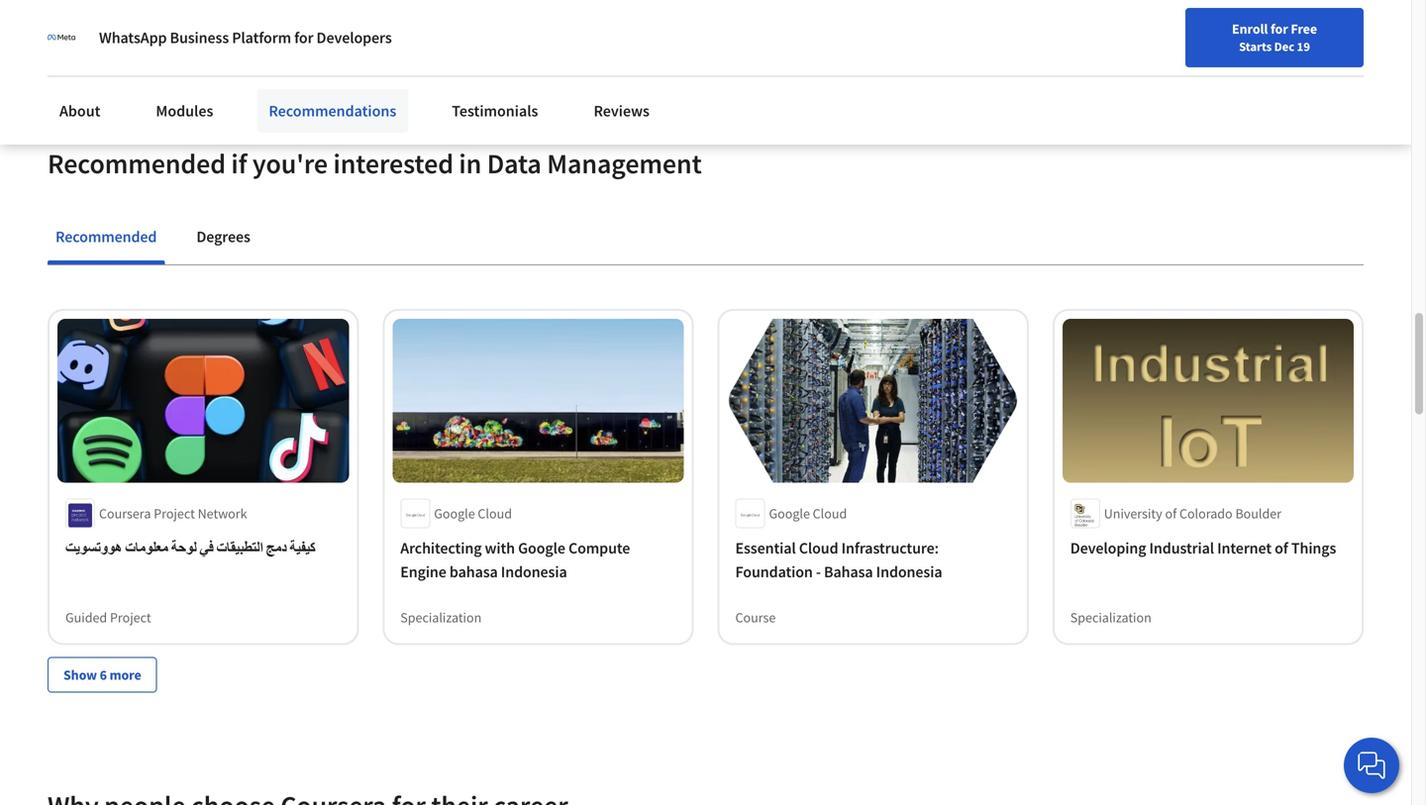 Task type: describe. For each thing, give the bounding box(es) containing it.
project for guided
[[110, 609, 151, 627]]

dec
[[1275, 39, 1295, 54]]

-
[[816, 562, 821, 582]]

دمج
[[266, 539, 287, 558]]

6
[[100, 666, 107, 684]]

about
[[59, 101, 100, 121]]

google for architecting
[[434, 505, 475, 523]]

developing
[[1071, 539, 1147, 558]]

industrial
[[1150, 539, 1214, 558]]

architecting with google compute engine bahasa indonesia link
[[400, 537, 676, 584]]

enroll
[[1232, 20, 1268, 38]]

foundation
[[736, 562, 813, 582]]

cloud for cloud
[[813, 505, 847, 523]]

more
[[110, 666, 141, 684]]

internet
[[1218, 539, 1272, 558]]

recommendation tabs tab list
[[48, 213, 1364, 265]]

project for coursera
[[154, 505, 195, 523]]

coursera project network
[[99, 505, 247, 523]]

whatsapp
[[99, 28, 167, 48]]

indonesia for google
[[501, 562, 567, 582]]

modules link
[[144, 89, 225, 133]]

new
[[977, 62, 1003, 80]]

هووتسويت
[[65, 539, 122, 558]]

google inside architecting with google compute engine bahasa indonesia
[[518, 539, 565, 558]]

كيفية دمج التطبيقات في لوحة معلومات هووتسويت link
[[65, 537, 341, 560]]

infrastructure:
[[842, 539, 939, 558]]

recommended if you're interested in data management
[[48, 146, 702, 181]]

guided
[[65, 609, 107, 627]]

degrees
[[196, 227, 250, 247]]

reviews
[[594, 101, 650, 121]]

essential
[[736, 539, 796, 558]]

banner navigation
[[16, 0, 557, 54]]

معلومات
[[125, 539, 168, 558]]

guided project
[[65, 609, 151, 627]]

meta image
[[48, 24, 75, 52]]

testimonials
[[452, 101, 538, 121]]

you're
[[253, 146, 328, 181]]

developers
[[317, 28, 392, 48]]

career
[[1006, 62, 1044, 80]]

business
[[170, 28, 229, 48]]

reviews link
[[582, 89, 662, 133]]

في
[[200, 539, 213, 558]]

لوحة
[[171, 539, 197, 558]]

university
[[1104, 505, 1163, 523]]

chat with us image
[[1356, 750, 1388, 782]]

with
[[485, 539, 515, 558]]

engine
[[400, 562, 447, 582]]

things
[[1292, 539, 1337, 558]]

essential cloud infrastructure: foundation - bahasa indonesia
[[736, 539, 943, 582]]

19
[[1297, 39, 1310, 54]]

university of colorado boulder
[[1104, 505, 1282, 523]]

modules
[[156, 101, 213, 121]]

enroll for free starts dec 19
[[1232, 20, 1317, 54]]

find your new career link
[[910, 59, 1054, 84]]

recommendations
[[269, 101, 397, 121]]



Task type: locate. For each thing, give the bounding box(es) containing it.
collection element
[[36, 266, 1376, 725]]

degrees button
[[189, 213, 258, 261]]

2 specialization from the left
[[1071, 609, 1152, 627]]

if
[[231, 146, 247, 181]]

project
[[154, 505, 195, 523], [110, 609, 151, 627]]

indonesia down infrastructure:
[[876, 562, 943, 582]]

1 horizontal spatial specialization
[[1071, 609, 1152, 627]]

1 vertical spatial project
[[110, 609, 151, 627]]

recommended for recommended
[[55, 227, 157, 247]]

google up architecting
[[434, 505, 475, 523]]

boulder
[[1236, 505, 1282, 523]]

None search field
[[282, 52, 609, 92]]

google
[[434, 505, 475, 523], [769, 505, 810, 523], [518, 539, 565, 558]]

specialization
[[400, 609, 482, 627], [1071, 609, 1152, 627]]

network
[[198, 505, 247, 523]]

specialization down engine
[[400, 609, 482, 627]]

2 indonesia from the left
[[876, 562, 943, 582]]

coursera image
[[24, 56, 150, 87]]

recommended
[[48, 146, 226, 181], [55, 227, 157, 247]]

google cloud up with
[[434, 505, 512, 523]]

1 horizontal spatial of
[[1275, 539, 1289, 558]]

english
[[1090, 62, 1138, 82]]

data
[[487, 146, 542, 181]]

1 horizontal spatial project
[[154, 505, 195, 523]]

developing industrial internet of things
[[1071, 539, 1337, 558]]

google cloud up essential
[[769, 505, 847, 523]]

for right platform
[[294, 28, 313, 48]]

1 vertical spatial of
[[1275, 539, 1289, 558]]

bahasa
[[450, 562, 498, 582]]

indonesia inside essential cloud infrastructure: foundation - bahasa indonesia
[[876, 562, 943, 582]]

recommended for recommended if you're interested in data management
[[48, 146, 226, 181]]

find
[[920, 62, 946, 80]]

1 horizontal spatial for
[[1271, 20, 1288, 38]]

google up essential
[[769, 505, 810, 523]]

show 6 more
[[63, 666, 141, 684]]

starts
[[1239, 39, 1272, 54]]

your
[[948, 62, 975, 80]]

google cloud for cloud
[[769, 505, 847, 523]]

free
[[1291, 20, 1317, 38]]

2 google cloud from the left
[[769, 505, 847, 523]]

0 vertical spatial recommended
[[48, 146, 226, 181]]

about link
[[48, 89, 112, 133]]

find your new career
[[920, 62, 1044, 80]]

google right with
[[518, 539, 565, 558]]

1 indonesia from the left
[[501, 562, 567, 582]]

1 vertical spatial recommended
[[55, 227, 157, 247]]

كيفية
[[290, 539, 315, 558]]

google cloud
[[434, 505, 512, 523], [769, 505, 847, 523]]

whatsapp business platform for developers
[[99, 28, 392, 48]]

developing industrial internet of things link
[[1071, 537, 1346, 560]]

2 horizontal spatial google
[[769, 505, 810, 523]]

in
[[459, 146, 482, 181]]

recommended inside button
[[55, 227, 157, 247]]

interested
[[333, 146, 454, 181]]

cloud up -
[[799, 539, 839, 558]]

indonesia for infrastructure:
[[876, 562, 943, 582]]

كيفية دمج التطبيقات في لوحة معلومات هووتسويت
[[65, 539, 315, 558]]

for inside enroll for free starts dec 19
[[1271, 20, 1288, 38]]

testimonials link
[[440, 89, 550, 133]]

cloud inside essential cloud infrastructure: foundation - bahasa indonesia
[[799, 539, 839, 558]]

0 vertical spatial of
[[1165, 505, 1177, 523]]

1 horizontal spatial indonesia
[[876, 562, 943, 582]]

show
[[63, 666, 97, 684]]

management
[[547, 146, 702, 181]]

1 horizontal spatial google cloud
[[769, 505, 847, 523]]

specialization down developing
[[1071, 609, 1152, 627]]

course
[[736, 609, 776, 627]]

of left 'colorado'
[[1165, 505, 1177, 523]]

cloud for with
[[478, 505, 512, 523]]

0 horizontal spatial indonesia
[[501, 562, 567, 582]]

cloud up with
[[478, 505, 512, 523]]

bahasa
[[824, 562, 873, 582]]

platform
[[232, 28, 291, 48]]

specialization for architecting with google compute engine bahasa indonesia
[[400, 609, 482, 627]]

essential cloud infrastructure: foundation - bahasa indonesia link
[[736, 537, 1011, 584]]

0 vertical spatial project
[[154, 505, 195, 523]]

0 horizontal spatial project
[[110, 609, 151, 627]]

of left things
[[1275, 539, 1289, 558]]

show notifications image
[[1202, 64, 1226, 88]]

compute
[[569, 539, 630, 558]]

0 horizontal spatial google
[[434, 505, 475, 523]]

for up dec
[[1271, 20, 1288, 38]]

1 google cloud from the left
[[434, 505, 512, 523]]

recommended button
[[48, 213, 165, 261]]

coursera
[[99, 505, 151, 523]]

indonesia down with
[[501, 562, 567, 582]]

cloud
[[478, 505, 512, 523], [813, 505, 847, 523], [799, 539, 839, 558]]

indonesia
[[501, 562, 567, 582], [876, 562, 943, 582]]

0 horizontal spatial google cloud
[[434, 505, 512, 523]]

1 horizontal spatial google
[[518, 539, 565, 558]]

architecting with google compute engine bahasa indonesia
[[400, 539, 630, 582]]

0 horizontal spatial specialization
[[400, 609, 482, 627]]

recommendations link
[[257, 89, 408, 133]]

google for essential
[[769, 505, 810, 523]]

google cloud for with
[[434, 505, 512, 523]]

for
[[1271, 20, 1288, 38], [294, 28, 313, 48]]

cloud up essential cloud infrastructure: foundation - bahasa indonesia
[[813, 505, 847, 523]]

التطبيقات
[[216, 539, 263, 558]]

project right guided
[[110, 609, 151, 627]]

colorado
[[1180, 505, 1233, 523]]

0 horizontal spatial of
[[1165, 505, 1177, 523]]

show 6 more button
[[48, 657, 157, 693]]

english button
[[1054, 40, 1174, 104]]

0 horizontal spatial for
[[294, 28, 313, 48]]

of
[[1165, 505, 1177, 523], [1275, 539, 1289, 558]]

architecting
[[400, 539, 482, 558]]

specialization for developing industrial internet of things
[[1071, 609, 1152, 627]]

project up لوحة
[[154, 505, 195, 523]]

1 specialization from the left
[[400, 609, 482, 627]]

indonesia inside architecting with google compute engine bahasa indonesia
[[501, 562, 567, 582]]



Task type: vqa. For each thing, say whether or not it's contained in the screenshot.
Cloud's Google Cloud
yes



